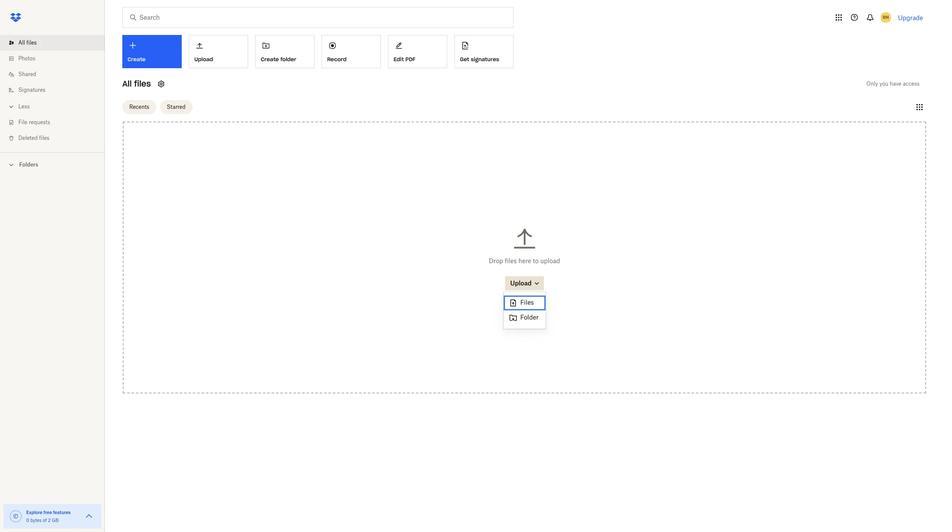 Task type: vqa. For each thing, say whether or not it's contained in the screenshot.
group
no



Task type: describe. For each thing, give the bounding box(es) containing it.
starred
[[167, 103, 186, 110]]

here
[[519, 257, 532, 264]]

features
[[53, 510, 71, 515]]

upload
[[511, 279, 532, 287]]

photos
[[18, 55, 35, 62]]

file
[[18, 119, 27, 125]]

less
[[18, 103, 30, 110]]

less image
[[7, 102, 16, 111]]

explore
[[26, 510, 42, 515]]

record button
[[322, 35, 381, 68]]

signatures
[[18, 87, 46, 93]]

get signatures button
[[455, 35, 514, 68]]

to
[[533, 257, 539, 264]]

starred button
[[160, 100, 193, 114]]

files right the deleted on the top
[[39, 135, 49, 141]]

shared link
[[7, 66, 105, 82]]

files left "here"
[[505, 257, 517, 264]]

create
[[261, 56, 279, 62]]

file requests
[[18, 119, 50, 125]]

folder
[[521, 313, 539, 321]]

upgrade
[[899, 14, 924, 21]]

folders button
[[0, 158, 105, 171]]

only you have access
[[867, 80, 920, 87]]

signatures link
[[7, 82, 105, 98]]

get
[[460, 56, 470, 62]]

recents
[[129, 103, 149, 110]]

folder
[[281, 56, 296, 62]]

pdf
[[406, 56, 416, 62]]

signatures
[[471, 56, 500, 62]]

files
[[521, 298, 534, 306]]

shared
[[18, 71, 36, 77]]

photos link
[[7, 51, 105, 66]]

explore free features 0 bytes of 2 gb
[[26, 510, 71, 523]]

upload button
[[505, 276, 544, 290]]

1 horizontal spatial all files
[[122, 79, 151, 89]]

all inside the "all files" link
[[18, 39, 25, 46]]

drop files here to upload
[[489, 257, 561, 264]]

access
[[904, 80, 920, 87]]

create folder button
[[255, 35, 315, 68]]



Task type: locate. For each thing, give the bounding box(es) containing it.
deleted
[[18, 135, 38, 141]]

files
[[26, 39, 37, 46], [134, 79, 151, 89], [39, 135, 49, 141], [505, 257, 517, 264]]

dropbox image
[[7, 9, 24, 26]]

requests
[[29, 119, 50, 125]]

all up photos
[[18, 39, 25, 46]]

quota usage element
[[9, 509, 23, 523]]

edit pdf button
[[388, 35, 448, 68]]

get signatures
[[460, 56, 500, 62]]

0 vertical spatial all
[[18, 39, 25, 46]]

all files link
[[7, 35, 105, 51]]

bytes
[[30, 518, 42, 523]]

all files
[[18, 39, 37, 46], [122, 79, 151, 89]]

all
[[18, 39, 25, 46], [122, 79, 132, 89]]

only
[[867, 80, 879, 87]]

file requests link
[[7, 115, 105, 130]]

deleted files link
[[7, 130, 105, 146]]

edit pdf
[[394, 56, 416, 62]]

1 vertical spatial all files
[[122, 79, 151, 89]]

2
[[48, 518, 51, 523]]

all files inside list item
[[18, 39, 37, 46]]

list
[[0, 30, 105, 152]]

record
[[327, 56, 347, 62]]

files up recents
[[134, 79, 151, 89]]

upload
[[541, 257, 561, 264]]

all files list item
[[0, 35, 105, 51]]

gb
[[52, 518, 59, 523]]

you
[[880, 80, 889, 87]]

free
[[44, 510, 52, 515]]

files up photos
[[26, 39, 37, 46]]

1 vertical spatial all
[[122, 79, 132, 89]]

all files up recents
[[122, 79, 151, 89]]

create folder
[[261, 56, 296, 62]]

0 horizontal spatial all files
[[18, 39, 37, 46]]

deleted files
[[18, 135, 49, 141]]

all files up photos
[[18, 39, 37, 46]]

edit
[[394, 56, 404, 62]]

all up recents
[[122, 79, 132, 89]]

have
[[891, 80, 902, 87]]

1 horizontal spatial all
[[122, 79, 132, 89]]

files inside list item
[[26, 39, 37, 46]]

list containing all files
[[0, 30, 105, 152]]

folders
[[19, 161, 38, 168]]

drop
[[489, 257, 504, 264]]

0
[[26, 518, 29, 523]]

of
[[43, 518, 47, 523]]

recents button
[[122, 100, 156, 114]]

0 vertical spatial all files
[[18, 39, 37, 46]]

upgrade link
[[899, 14, 924, 21]]

0 horizontal spatial all
[[18, 39, 25, 46]]



